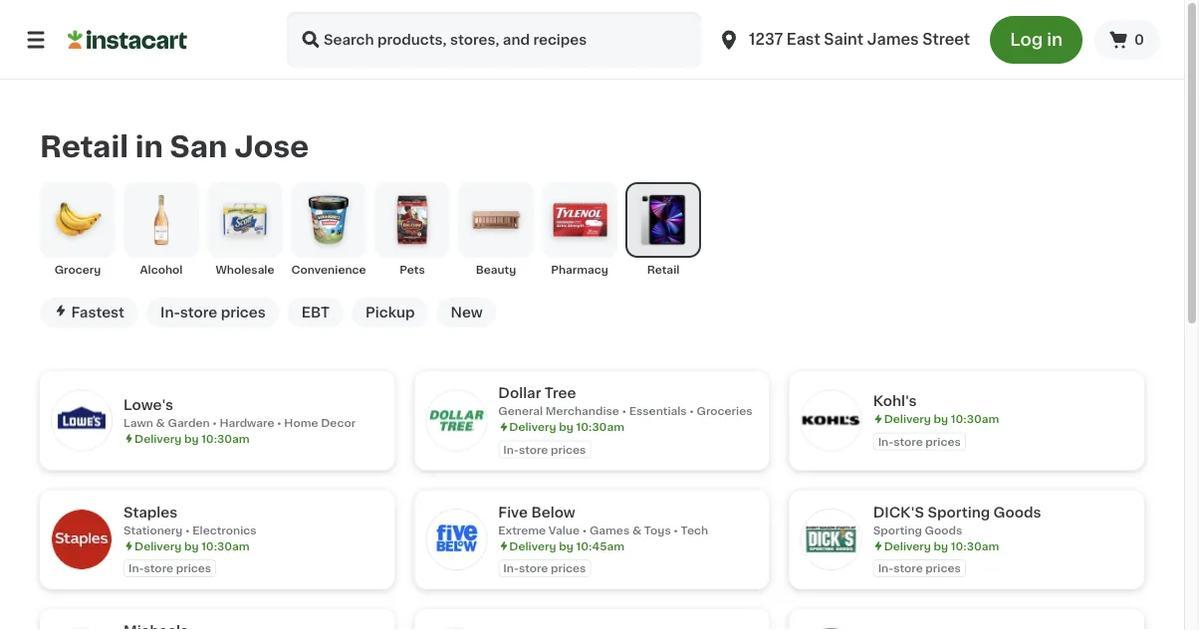 Task type: vqa. For each thing, say whether or not it's contained in the screenshot.
PAYMENTS
no



Task type: locate. For each thing, give the bounding box(es) containing it.
1 horizontal spatial &
[[633, 525, 642, 536]]

1237
[[750, 32, 783, 47]]

toys
[[645, 525, 671, 536]]

tech
[[681, 525, 709, 536]]

• right garden
[[213, 418, 217, 429]]

in-store prices for dollar
[[504, 444, 586, 455]]

stationery
[[124, 525, 183, 536]]

retail
[[40, 132, 128, 161], [647, 264, 680, 275]]

1 horizontal spatial retail
[[647, 264, 680, 275]]

retail in san jose main content
[[0, 80, 1185, 631]]

• inside the staples stationery • electronics
[[185, 525, 190, 536]]

None search field
[[287, 12, 702, 68]]

sporting
[[928, 506, 991, 520], [874, 525, 923, 536]]

in right log
[[1048, 31, 1063, 48]]

james
[[868, 32, 919, 47]]

general
[[499, 406, 543, 417]]

0 vertical spatial retail
[[40, 132, 128, 161]]

0 horizontal spatial retail
[[40, 132, 128, 161]]

0 horizontal spatial &
[[156, 418, 165, 429]]

in- for dick's sporting goods
[[879, 563, 894, 574]]

five
[[499, 506, 528, 520]]

retail inside retail button
[[647, 264, 680, 275]]

in-store prices down delivery by 10:45am
[[504, 563, 586, 574]]

garden
[[168, 418, 210, 429]]

delivery by 10:30am
[[885, 414, 1000, 425], [510, 422, 625, 433], [135, 434, 250, 445], [135, 541, 250, 552], [885, 541, 1000, 552]]

10:30am
[[952, 414, 1000, 425], [577, 422, 625, 433], [201, 434, 250, 445], [201, 541, 250, 552], [952, 541, 1000, 552]]

prices down delivery by 10:45am
[[551, 563, 586, 574]]

retail right pharmacy
[[647, 264, 680, 275]]

pickup
[[366, 306, 415, 320]]

delivery
[[885, 414, 932, 425], [510, 422, 557, 433], [135, 434, 182, 445], [135, 541, 182, 552], [510, 541, 557, 552], [885, 541, 932, 552]]

in- down alcohol
[[160, 306, 180, 320]]

delivery down general
[[510, 422, 557, 433]]

delivery by 10:30am for lowe's
[[135, 434, 250, 445]]

in left san
[[135, 132, 163, 161]]

• right 'stationery'
[[185, 525, 190, 536]]

2 1237 east saint james street button from the left
[[718, 12, 971, 68]]

store down 'stationery'
[[144, 563, 173, 574]]

prices down dick's sporting goods sporting goods
[[926, 563, 961, 574]]

delivery down 'stationery'
[[135, 541, 182, 552]]

• left home
[[277, 418, 282, 429]]

& down lowe's
[[156, 418, 165, 429]]

in inside main content
[[135, 132, 163, 161]]

lawn
[[124, 418, 153, 429]]

store down the extreme
[[519, 563, 548, 574]]

pickup button
[[352, 298, 429, 328]]

store for dick's
[[894, 563, 924, 574]]

delivery down 'dick's'
[[885, 541, 932, 552]]

in-store prices down 'dick's'
[[879, 563, 961, 574]]

in-store prices down wholesale
[[160, 306, 266, 320]]

san
[[170, 132, 228, 161]]

in- for dollar tree
[[504, 444, 519, 455]]

kohl's image
[[802, 391, 862, 451]]

in-store prices down general
[[504, 444, 586, 455]]

store down alcohol
[[180, 306, 218, 320]]

10:30am for staples
[[201, 541, 250, 552]]

by for dollar tree
[[559, 422, 574, 433]]

prices for staples
[[176, 563, 211, 574]]

0 horizontal spatial sporting
[[874, 525, 923, 536]]

& left toys
[[633, 525, 642, 536]]

staples
[[124, 506, 178, 520]]

delivery for lowe's
[[135, 434, 182, 445]]

store down 'dick's'
[[894, 563, 924, 574]]

1 vertical spatial retail
[[647, 264, 680, 275]]

instacart logo image
[[68, 28, 187, 52]]

1 horizontal spatial sporting
[[928, 506, 991, 520]]

prices down wholesale
[[221, 306, 266, 320]]

0 vertical spatial in
[[1048, 31, 1063, 48]]

pharmacy button
[[542, 182, 618, 278]]

lowe's
[[124, 398, 173, 412]]

delivery down kohl's
[[885, 414, 932, 425]]

1 horizontal spatial goods
[[994, 506, 1042, 520]]

1 vertical spatial in
[[135, 132, 163, 161]]

retail in san jose
[[40, 132, 309, 161]]

1 vertical spatial sporting
[[874, 525, 923, 536]]

1237 east saint james street button
[[710, 12, 979, 68], [718, 12, 971, 68]]

by for lowe's
[[184, 434, 199, 445]]

store
[[180, 306, 218, 320], [894, 436, 924, 447], [519, 444, 548, 455], [144, 563, 173, 574], [519, 563, 548, 574], [894, 563, 924, 574]]

in-store prices
[[160, 306, 266, 320], [879, 436, 961, 447], [504, 444, 586, 455], [129, 563, 211, 574], [504, 563, 586, 574], [879, 563, 961, 574]]

1 horizontal spatial in
[[1048, 31, 1063, 48]]

dollar tree general merchandise • essentials • groceries
[[499, 387, 753, 417]]

in-store prices for dick's
[[879, 563, 961, 574]]

in- down kohl's
[[879, 436, 894, 447]]

in
[[1048, 31, 1063, 48], [135, 132, 163, 161]]

delivery for five below
[[510, 541, 557, 552]]

1 vertical spatial goods
[[925, 525, 963, 536]]

below
[[532, 506, 576, 520]]

delivery by 10:30am down the staples stationery • electronics
[[135, 541, 250, 552]]

delivery by 10:30am for dick's sporting goods
[[885, 541, 1000, 552]]

prices
[[221, 306, 266, 320], [926, 436, 961, 447], [551, 444, 586, 455], [176, 563, 211, 574], [551, 563, 586, 574], [926, 563, 961, 574]]

delivery by 10:30am down merchandise
[[510, 422, 625, 433]]

delivery down lawn
[[135, 434, 182, 445]]

& inside lowe's lawn & garden • hardware • home decor
[[156, 418, 165, 429]]

five below image
[[427, 510, 487, 570]]

jose
[[234, 132, 309, 161]]

Search field
[[287, 12, 702, 68]]

electronics
[[193, 525, 257, 536]]

store down general
[[519, 444, 548, 455]]

in-store prices down 'stationery'
[[129, 563, 211, 574]]

value
[[549, 525, 580, 536]]

in inside "button"
[[1048, 31, 1063, 48]]

retail up grocery button
[[40, 132, 128, 161]]

store for five
[[519, 563, 548, 574]]

home
[[284, 418, 318, 429]]

hardware
[[220, 418, 275, 429]]

log in button
[[991, 16, 1083, 64]]

prices inside "button"
[[221, 306, 266, 320]]

delivery by 10:30am for dollar tree
[[510, 422, 625, 433]]

prices down the staples stationery • electronics
[[176, 563, 211, 574]]

in- down the extreme
[[504, 563, 519, 574]]

prices down merchandise
[[551, 444, 586, 455]]

• left groceries
[[690, 406, 694, 417]]

0 vertical spatial sporting
[[928, 506, 991, 520]]

merchandise
[[546, 406, 620, 417]]

delivery down the extreme
[[510, 541, 557, 552]]

0 vertical spatial goods
[[994, 506, 1042, 520]]

in-
[[160, 306, 180, 320], [879, 436, 894, 447], [504, 444, 519, 455], [129, 563, 144, 574], [504, 563, 519, 574], [879, 563, 894, 574]]

wholesale button
[[207, 182, 283, 278]]

&
[[156, 418, 165, 429], [633, 525, 642, 536]]

0 horizontal spatial in
[[135, 132, 163, 161]]

delivery by 10:30am for staples
[[135, 541, 250, 552]]

store for staples
[[144, 563, 173, 574]]

in- for staples
[[129, 563, 144, 574]]

in for retail
[[135, 132, 163, 161]]

in for log
[[1048, 31, 1063, 48]]

prices up dick's sporting goods sporting goods
[[926, 436, 961, 447]]

0 horizontal spatial goods
[[925, 525, 963, 536]]

alcohol button
[[124, 182, 199, 278]]

goods
[[994, 506, 1042, 520], [925, 525, 963, 536]]

games
[[590, 525, 630, 536]]

delivery by 10:30am down garden
[[135, 434, 250, 445]]

1 vertical spatial &
[[633, 525, 642, 536]]

pets button
[[375, 182, 450, 278]]

sporting down 'dick's'
[[874, 525, 923, 536]]

decor
[[321, 418, 356, 429]]

sporting right 'dick's'
[[928, 506, 991, 520]]

prices for dick's sporting goods
[[926, 563, 961, 574]]

beauty button
[[458, 182, 534, 278]]

0 vertical spatial &
[[156, 418, 165, 429]]

log in
[[1011, 31, 1063, 48]]

fastest button
[[40, 298, 139, 328]]

prices for five below
[[551, 563, 586, 574]]

in- down 'stationery'
[[129, 563, 144, 574]]

new
[[451, 306, 483, 320]]

groceries
[[697, 406, 753, 417]]

delivery by 10:45am
[[510, 541, 625, 552]]

delivery by 10:30am down dick's sporting goods sporting goods
[[885, 541, 1000, 552]]

in- down general
[[504, 444, 519, 455]]

by
[[934, 414, 949, 425], [559, 422, 574, 433], [184, 434, 199, 445], [184, 541, 199, 552], [559, 541, 574, 552], [934, 541, 949, 552]]

•
[[622, 406, 627, 417], [690, 406, 694, 417], [213, 418, 217, 429], [277, 418, 282, 429], [185, 525, 190, 536], [583, 525, 587, 536], [674, 525, 679, 536]]

in- down 'dick's'
[[879, 563, 894, 574]]



Task type: describe. For each thing, give the bounding box(es) containing it.
prices for dollar tree
[[551, 444, 586, 455]]

new button
[[437, 298, 497, 328]]

• left essentials
[[622, 406, 627, 417]]

in- for five below
[[504, 563, 519, 574]]

• right toys
[[674, 525, 679, 536]]

delivery for staples
[[135, 541, 182, 552]]

store inside "button"
[[180, 306, 218, 320]]

dick's sporting goods image
[[802, 510, 862, 570]]

grocery button
[[40, 182, 116, 278]]

east
[[787, 32, 821, 47]]

store for dollar
[[519, 444, 548, 455]]

in- inside "button"
[[160, 306, 180, 320]]

grocery
[[55, 264, 101, 275]]

in-store prices for staples
[[129, 563, 211, 574]]

convenience
[[291, 264, 366, 275]]

delivery for dick's sporting goods
[[885, 541, 932, 552]]

1237 east saint james street
[[750, 32, 971, 47]]

10:30am for lowe's
[[201, 434, 250, 445]]

log
[[1011, 31, 1044, 48]]

pets
[[400, 264, 425, 275]]

essentials
[[630, 406, 687, 417]]

dollar
[[499, 387, 541, 401]]

dollar tree image
[[427, 391, 487, 451]]

ebt
[[302, 306, 330, 320]]

tree
[[545, 387, 576, 401]]

10:45am
[[577, 541, 625, 552]]

in-store prices down kohl's
[[879, 436, 961, 447]]

wholesale
[[216, 264, 275, 275]]

ebt button
[[288, 298, 344, 328]]

alcohol
[[140, 264, 183, 275]]

saint
[[825, 32, 864, 47]]

extreme
[[499, 525, 546, 536]]

store down kohl's
[[894, 436, 924, 447]]

• right value
[[583, 525, 587, 536]]

delivery by 10:30am down kohl's
[[885, 414, 1000, 425]]

street
[[923, 32, 971, 47]]

1 1237 east saint james street button from the left
[[710, 12, 979, 68]]

retail for retail
[[647, 264, 680, 275]]

retail for retail in san jose
[[40, 132, 128, 161]]

in-store prices inside "button"
[[160, 306, 266, 320]]

10:30am for dick's sporting goods
[[952, 541, 1000, 552]]

lowe's image
[[52, 391, 112, 451]]

retail button
[[626, 182, 702, 278]]

0
[[1135, 33, 1145, 47]]

& inside five below extreme value • games & toys • tech
[[633, 525, 642, 536]]

in-store prices button
[[147, 298, 280, 328]]

by for five below
[[559, 541, 574, 552]]

fastest
[[71, 306, 125, 320]]

beauty
[[476, 264, 517, 275]]

by for staples
[[184, 541, 199, 552]]

five below extreme value • games & toys • tech
[[499, 506, 709, 536]]

pharmacy
[[551, 264, 609, 275]]

in-store prices for five
[[504, 563, 586, 574]]

staples stationery • electronics
[[124, 506, 257, 536]]

staples image
[[52, 510, 112, 570]]

convenience button
[[291, 182, 367, 278]]

dick's
[[874, 506, 925, 520]]

by for dick's sporting goods
[[934, 541, 949, 552]]

lowe's lawn & garden • hardware • home decor
[[124, 398, 356, 429]]

dick's sporting goods sporting goods
[[874, 506, 1042, 536]]

kohl's
[[874, 395, 918, 408]]

10:30am for dollar tree
[[577, 422, 625, 433]]

0 button
[[1095, 20, 1161, 60]]

delivery for dollar tree
[[510, 422, 557, 433]]



